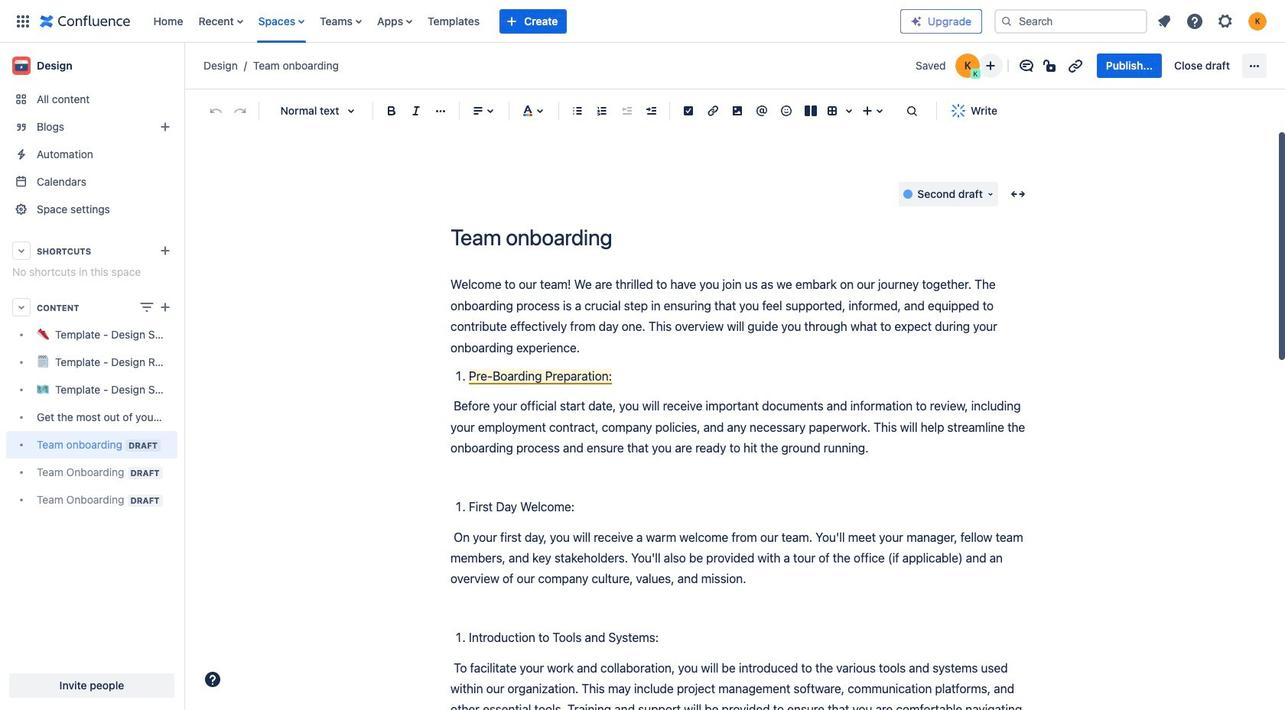 Task type: vqa. For each thing, say whether or not it's contained in the screenshot.
More actions image
no



Task type: describe. For each thing, give the bounding box(es) containing it.
appswitcher icon image
[[14, 12, 32, 30]]

table ⇧⌥t image
[[823, 102, 842, 120]]

change view image
[[138, 298, 156, 317]]

no restrictions image
[[1042, 57, 1060, 75]]

table size image
[[840, 102, 858, 120]]

find and replace image
[[903, 102, 921, 120]]

indent tab image
[[642, 102, 660, 120]]

list for 'premium' icon
[[1151, 7, 1276, 35]]

Search field
[[995, 9, 1148, 33]]

bullet list ⌘⇧8 image
[[568, 102, 587, 120]]

Give this page a title text field
[[451, 225, 1032, 250]]

numbered list ⌘⇧7 image
[[593, 102, 611, 120]]

layouts image
[[802, 102, 820, 120]]

list formating group
[[565, 99, 663, 123]]

more image
[[1245, 57, 1264, 75]]

tree inside space element
[[6, 321, 177, 514]]

your profile and preferences image
[[1249, 12, 1267, 30]]

search image
[[1001, 15, 1013, 27]]

copy link image
[[1066, 57, 1085, 75]]

list for 'appswitcher icon'
[[146, 0, 900, 42]]

notification icon image
[[1155, 12, 1174, 30]]

Main content area, start typing to enter text. text field
[[451, 275, 1032, 711]]

mention @ image
[[753, 102, 771, 120]]

make page full-width image
[[1009, 185, 1027, 204]]

help icon image
[[1186, 12, 1204, 30]]



Task type: locate. For each thing, give the bounding box(es) containing it.
bold ⌘b image
[[383, 102, 401, 120]]

confluence image
[[40, 12, 130, 30], [40, 12, 130, 30]]

create a blog image
[[156, 118, 174, 136]]

1 horizontal spatial list
[[1151, 7, 1276, 35]]

0 horizontal spatial list
[[146, 0, 900, 42]]

banner
[[0, 0, 1285, 43]]

link ⌘k image
[[704, 102, 722, 120]]

action item [] image
[[679, 102, 698, 120]]

space element
[[0, 43, 184, 711]]

add shortcut image
[[156, 242, 174, 260]]

text formatting group
[[379, 99, 453, 123]]

settings icon image
[[1216, 12, 1235, 30]]

premium image
[[910, 15, 923, 27]]

group
[[1097, 54, 1239, 78]]

italic ⌘i image
[[407, 102, 425, 120]]

None search field
[[995, 9, 1148, 33]]

list
[[146, 0, 900, 42], [1151, 7, 1276, 35]]

invite to edit image
[[981, 57, 1000, 75]]

emoji : image
[[777, 102, 796, 120]]

create image
[[156, 298, 174, 317]]

tree
[[6, 321, 177, 514]]

add image, video, or file image
[[728, 102, 747, 120]]

collapse sidebar image
[[167, 50, 200, 81]]

align left image
[[469, 102, 487, 120]]

global element
[[9, 0, 900, 42]]

comment icon image
[[1017, 57, 1036, 75]]

more formatting image
[[431, 102, 450, 120]]



